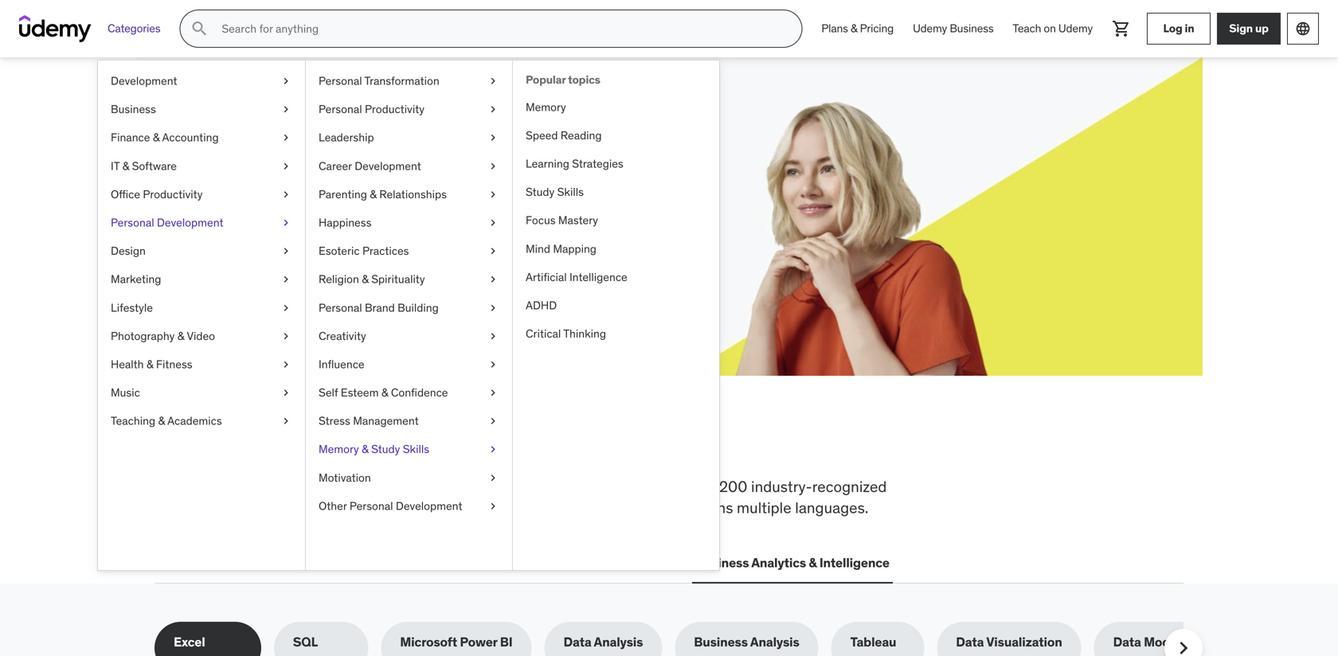 Task type: vqa. For each thing, say whether or not it's contained in the screenshot.
35,631 at top left
no



Task type: describe. For each thing, give the bounding box(es) containing it.
1 udemy from the left
[[913, 21, 948, 36]]

religion & spirituality link
[[306, 265, 512, 294]]

development for web development
[[187, 555, 267, 571]]

leadership for leadership button
[[400, 555, 466, 571]]

focus mastery link
[[513, 207, 720, 235]]

personal for personal transformation
[[319, 74, 362, 88]]

15.
[[327, 184, 343, 200]]

business analysis
[[694, 634, 800, 651]]

personal for personal brand building
[[319, 301, 362, 315]]

religion & spirituality
[[319, 272, 425, 287]]

log
[[1164, 21, 1183, 36]]

happiness link
[[306, 209, 512, 237]]

excel
[[174, 634, 205, 651]]

data visualization
[[956, 634, 1063, 651]]

xsmall image for office productivity
[[280, 187, 292, 202]]

it & software
[[111, 159, 177, 173]]

teach on udemy
[[1013, 21, 1093, 36]]

artificial
[[526, 270, 567, 284]]

stress
[[319, 414, 350, 428]]

modeling
[[1144, 634, 1200, 651]]

leadership button
[[396, 544, 469, 583]]

personal development link
[[98, 209, 305, 237]]

topics,
[[460, 477, 505, 496]]

plans
[[822, 21, 849, 36]]

place
[[602, 425, 685, 466]]

xsmall image for development
[[280, 73, 292, 89]]

xsmall image for parenting & relationships
[[487, 187, 500, 202]]

xsmall image for religion & spirituality
[[487, 272, 500, 287]]

data for data modeling
[[1114, 634, 1142, 651]]

a
[[366, 166, 373, 182]]

popular
[[526, 73, 566, 87]]

self esteem & confidence
[[319, 386, 448, 400]]

religion
[[319, 272, 359, 287]]

analysis for business analysis
[[751, 634, 800, 651]]

1 vertical spatial your
[[258, 166, 282, 182]]

influence
[[319, 357, 365, 372]]

supports
[[329, 499, 389, 518]]

mind mapping link
[[513, 235, 720, 263]]

0 vertical spatial skills
[[264, 425, 350, 466]]

visualization
[[987, 634, 1063, 651]]

future
[[393, 127, 470, 160]]

office
[[111, 187, 140, 202]]

business for business analysis
[[694, 634, 748, 651]]

log in link
[[1148, 13, 1211, 45]]

memory & study skills
[[319, 442, 430, 457]]

it for it certifications
[[286, 555, 297, 571]]

memory & study skills element
[[512, 61, 720, 571]]

xsmall image for career development
[[487, 158, 500, 174]]

microsoft
[[400, 634, 457, 651]]

& for photography & video
[[177, 329, 184, 343]]

personal brand building
[[319, 301, 439, 315]]

speed reading link
[[513, 121, 720, 150]]

focus mastery
[[526, 213, 598, 228]]

content
[[609, 477, 661, 496]]

prep
[[574, 477, 605, 496]]

teaching
[[111, 414, 155, 428]]

photography & video
[[111, 329, 215, 343]]

and
[[665, 499, 690, 518]]

technical
[[395, 477, 457, 496]]

data modeling
[[1114, 634, 1200, 651]]

choose a language image
[[1296, 21, 1312, 37]]

management
[[353, 414, 419, 428]]

accounting
[[162, 130, 219, 145]]

plans & pricing
[[822, 21, 894, 36]]

personal brand building link
[[306, 294, 512, 322]]

categories
[[108, 21, 160, 36]]

all the skills you need in one place
[[155, 425, 685, 466]]

xsmall image for motivation
[[487, 470, 500, 486]]

data analysis
[[564, 634, 643, 651]]

memory & study skills link
[[306, 436, 512, 464]]

it for it & software
[[111, 159, 120, 173]]

& for parenting & relationships
[[370, 187, 377, 202]]

skills inside skills for your future expand your potential with a course. starting at just $12.99 through dec 15.
[[212, 127, 283, 160]]

well-
[[393, 499, 426, 518]]

xsmall image for music
[[280, 385, 292, 401]]

leadership for leadership link
[[319, 130, 374, 145]]

0 horizontal spatial in
[[502, 425, 533, 466]]

design
[[111, 244, 146, 258]]

communication button
[[579, 544, 680, 583]]

industry-
[[751, 477, 813, 496]]

bi
[[500, 634, 513, 651]]

leadership link
[[306, 124, 512, 152]]

skills inside the covering critical workplace skills to technical topics, including prep content for over 200 industry-recognized certifications, our catalog supports well-rounded professional development and spans multiple languages.
[[341, 477, 375, 496]]

xsmall image for esoteric practices
[[487, 244, 500, 259]]

productivity for office productivity
[[143, 187, 203, 202]]

xsmall image for happiness
[[487, 215, 500, 231]]

for inside skills for your future expand your potential with a course. starting at just $12.99 through dec 15.
[[288, 127, 325, 160]]

memory for memory & study skills
[[319, 442, 359, 457]]

dec
[[302, 184, 324, 200]]

lifestyle
[[111, 301, 153, 315]]

personal down to
[[350, 499, 393, 514]]

personal for personal productivity
[[319, 102, 362, 116]]

study inside "memory & study skills" link
[[371, 442, 400, 457]]

it certifications button
[[283, 544, 384, 583]]

& for health & fitness
[[147, 357, 153, 372]]

speed reading
[[526, 128, 602, 143]]

development inside 'development' link
[[111, 74, 177, 88]]

intelligence inside the business analytics & intelligence button
[[820, 555, 890, 571]]

design link
[[98, 237, 305, 265]]

skills for your future expand your potential with a course. starting at just $12.99 through dec 15.
[[212, 127, 505, 200]]

& for it & software
[[122, 159, 129, 173]]

need
[[419, 425, 496, 466]]

parenting & relationships link
[[306, 180, 512, 209]]

esoteric practices link
[[306, 237, 512, 265]]

artificial intelligence link
[[513, 263, 720, 292]]

submit search image
[[190, 19, 209, 38]]

personal productivity link
[[306, 95, 512, 124]]

business for business analytics & intelligence
[[696, 555, 749, 571]]

health & fitness
[[111, 357, 193, 372]]

1 horizontal spatial your
[[330, 127, 388, 160]]

topic filters element
[[155, 623, 1219, 657]]

esoteric practices
[[319, 244, 409, 258]]

up
[[1256, 21, 1269, 36]]

Search for anything text field
[[219, 15, 783, 42]]

office productivity
[[111, 187, 203, 202]]

strategies
[[572, 157, 624, 171]]

science
[[515, 555, 563, 571]]

memory for memory
[[526, 100, 566, 114]]

sign up link
[[1218, 13, 1281, 45]]

marketing
[[111, 272, 161, 287]]

adhd link
[[513, 292, 720, 320]]

video
[[187, 329, 215, 343]]

speed
[[526, 128, 558, 143]]



Task type: locate. For each thing, give the bounding box(es) containing it.
xsmall image inside leadership link
[[487, 130, 500, 146]]

mind mapping
[[526, 242, 597, 256]]

stress management
[[319, 414, 419, 428]]

data for data science
[[485, 555, 513, 571]]

development down technical
[[396, 499, 463, 514]]

xsmall image inside marketing link
[[280, 272, 292, 287]]

& right analytics
[[809, 555, 817, 571]]

udemy right pricing
[[913, 21, 948, 36]]

xsmall image inside career development link
[[487, 158, 500, 174]]

xsmall image for personal productivity
[[487, 102, 500, 117]]

0 horizontal spatial analysis
[[594, 634, 643, 651]]

xsmall image for other personal development
[[487, 499, 500, 514]]

& for memory & study skills
[[362, 442, 369, 457]]

esoteric
[[319, 244, 360, 258]]

1 horizontal spatial it
[[286, 555, 297, 571]]

xsmall image for personal transformation
[[487, 73, 500, 89]]

expand
[[212, 166, 255, 182]]

data left modeling
[[1114, 634, 1142, 651]]

xsmall image
[[280, 73, 292, 89], [280, 102, 292, 117], [487, 130, 500, 146], [280, 158, 292, 174], [280, 187, 292, 202], [487, 272, 500, 287], [487, 300, 500, 316], [487, 329, 500, 344], [280, 357, 292, 373], [280, 414, 292, 429], [487, 414, 500, 429], [487, 470, 500, 486]]

certifications
[[300, 555, 381, 571]]

for inside the covering critical workplace skills to technical topics, including prep content for over 200 industry-recognized certifications, our catalog supports well-rounded professional development and spans multiple languages.
[[665, 477, 683, 496]]

xsmall image inside the music link
[[280, 385, 292, 401]]

practices
[[363, 244, 409, 258]]

skills down learning strategies
[[558, 185, 584, 199]]

0 vertical spatial for
[[288, 127, 325, 160]]

study skills
[[526, 185, 584, 199]]

xsmall image inside business link
[[280, 102, 292, 117]]

personal for personal development
[[111, 216, 154, 230]]

career
[[319, 159, 352, 173]]

& left video
[[177, 329, 184, 343]]

1 horizontal spatial in
[[1185, 21, 1195, 36]]

xsmall image for health & fitness
[[280, 357, 292, 373]]

shopping cart with 0 items image
[[1112, 19, 1132, 38]]

spirituality
[[372, 272, 425, 287]]

business
[[950, 21, 994, 36], [111, 102, 156, 116], [696, 555, 749, 571], [694, 634, 748, 651]]

critical thinking link
[[513, 320, 720, 348]]

career development
[[319, 159, 421, 173]]

skills
[[264, 425, 350, 466], [341, 477, 375, 496]]

0 vertical spatial memory
[[526, 100, 566, 114]]

xsmall image for memory & study skills
[[487, 442, 500, 458]]

intelligence
[[570, 270, 628, 284], [820, 555, 890, 571]]

critical
[[526, 327, 561, 341]]

next image
[[1171, 636, 1197, 657]]

professional
[[486, 499, 569, 518]]

& right esteem
[[382, 386, 388, 400]]

development for career development
[[355, 159, 421, 173]]

udemy
[[913, 21, 948, 36], [1059, 21, 1093, 36]]

& right teaching
[[158, 414, 165, 428]]

& right health
[[147, 357, 153, 372]]

xsmall image inside photography & video 'link'
[[280, 329, 292, 344]]

business inside button
[[696, 555, 749, 571]]

0 vertical spatial productivity
[[365, 102, 425, 116]]

xsmall image inside "stress management" link
[[487, 414, 500, 429]]

parenting & relationships
[[319, 187, 447, 202]]

0 vertical spatial your
[[330, 127, 388, 160]]

one
[[539, 425, 596, 466]]

xsmall image inside 'development' link
[[280, 73, 292, 89]]

xsmall image inside esoteric practices link
[[487, 244, 500, 259]]

in up including
[[502, 425, 533, 466]]

xsmall image inside personal productivity link
[[487, 102, 500, 117]]

& for religion & spirituality
[[362, 272, 369, 287]]

xsmall image inside "memory & study skills" link
[[487, 442, 500, 458]]

web development button
[[155, 544, 270, 583]]

0 horizontal spatial for
[[288, 127, 325, 160]]

xsmall image for personal development
[[280, 215, 292, 231]]

1 horizontal spatial study
[[526, 185, 555, 199]]

2 horizontal spatial skills
[[558, 185, 584, 199]]

xsmall image for personal brand building
[[487, 300, 500, 316]]

& down a
[[370, 187, 377, 202]]

it left certifications
[[286, 555, 297, 571]]

xsmall image inside creativity link
[[487, 329, 500, 344]]

teach on udemy link
[[1004, 10, 1103, 48]]

xsmall image for creativity
[[487, 329, 500, 344]]

personal down personal transformation
[[319, 102, 362, 116]]

1 horizontal spatial leadership
[[400, 555, 466, 571]]

0 horizontal spatial it
[[111, 159, 120, 173]]

data left the science
[[485, 555, 513, 571]]

xsmall image for leadership
[[487, 130, 500, 146]]

0 horizontal spatial udemy
[[913, 21, 948, 36]]

0 horizontal spatial your
[[258, 166, 282, 182]]

0 vertical spatial in
[[1185, 21, 1195, 36]]

2 analysis from the left
[[751, 634, 800, 651]]

1 horizontal spatial intelligence
[[820, 555, 890, 571]]

health
[[111, 357, 144, 372]]

xsmall image inside happiness link
[[487, 215, 500, 231]]

categories button
[[98, 10, 170, 48]]

web development
[[158, 555, 267, 571]]

1 analysis from the left
[[594, 634, 643, 651]]

study inside the study skills link
[[526, 185, 555, 199]]

xsmall image for marketing
[[280, 272, 292, 287]]

xsmall image
[[487, 73, 500, 89], [487, 102, 500, 117], [280, 130, 292, 146], [487, 158, 500, 174], [487, 187, 500, 202], [280, 215, 292, 231], [487, 215, 500, 231], [280, 244, 292, 259], [487, 244, 500, 259], [280, 272, 292, 287], [280, 300, 292, 316], [280, 329, 292, 344], [487, 357, 500, 373], [280, 385, 292, 401], [487, 385, 500, 401], [487, 442, 500, 458], [487, 499, 500, 514]]

xsmall image for influence
[[487, 357, 500, 373]]

xsmall image inside motivation link
[[487, 470, 500, 486]]

0 horizontal spatial productivity
[[143, 187, 203, 202]]

personal down religion
[[319, 301, 362, 315]]

skills down "stress management" link
[[403, 442, 430, 457]]

2 udemy from the left
[[1059, 21, 1093, 36]]

other personal development link
[[306, 492, 512, 521]]

productivity down transformation
[[365, 102, 425, 116]]

xsmall image for design
[[280, 244, 292, 259]]

xsmall image inside lifestyle link
[[280, 300, 292, 316]]

languages.
[[796, 499, 869, 518]]

skills up supports at the left of page
[[341, 477, 375, 496]]

1 vertical spatial skills
[[341, 477, 375, 496]]

xsmall image for it & software
[[280, 158, 292, 174]]

memory
[[526, 100, 566, 114], [319, 442, 359, 457]]

plans & pricing link
[[812, 10, 904, 48]]

skills
[[212, 127, 283, 160], [558, 185, 584, 199], [403, 442, 430, 457]]

development inside "other personal development" link
[[396, 499, 463, 514]]

1 horizontal spatial productivity
[[365, 102, 425, 116]]

& inside button
[[809, 555, 817, 571]]

1 vertical spatial productivity
[[143, 187, 203, 202]]

1 vertical spatial leadership
[[400, 555, 466, 571]]

1 vertical spatial study
[[371, 442, 400, 457]]

self esteem & confidence link
[[306, 379, 512, 407]]

xsmall image inside office productivity link
[[280, 187, 292, 202]]

& for finance & accounting
[[153, 130, 160, 145]]

development up parenting & relationships in the top left of the page
[[355, 159, 421, 173]]

at
[[470, 166, 481, 182]]

xsmall image inside parenting & relationships link
[[487, 187, 500, 202]]

pricing
[[860, 21, 894, 36]]

1 vertical spatial it
[[286, 555, 297, 571]]

web
[[158, 555, 185, 571]]

leadership inside button
[[400, 555, 466, 571]]

data science button
[[482, 544, 566, 583]]

reading
[[561, 128, 602, 143]]

0 horizontal spatial skills
[[212, 127, 283, 160]]

other
[[319, 499, 347, 514]]

xsmall image inside religion & spirituality link
[[487, 272, 500, 287]]

xsmall image inside personal brand building link
[[487, 300, 500, 316]]

study down the management
[[371, 442, 400, 457]]

1 vertical spatial intelligence
[[820, 555, 890, 571]]

analysis for data analysis
[[594, 634, 643, 651]]

& up office
[[122, 159, 129, 173]]

development inside career development link
[[355, 159, 421, 173]]

xsmall image inside 'health & fitness' link
[[280, 357, 292, 373]]

it up office
[[111, 159, 120, 173]]

xsmall image for business
[[280, 102, 292, 117]]

potential
[[285, 166, 336, 182]]

course.
[[376, 166, 418, 182]]

building
[[398, 301, 439, 315]]

software
[[132, 159, 177, 173]]

including
[[509, 477, 571, 496]]

development
[[573, 499, 661, 518]]

intelligence down languages.
[[820, 555, 890, 571]]

mapping
[[553, 242, 597, 256]]

data for data analysis
[[564, 634, 592, 651]]

in right log
[[1185, 21, 1195, 36]]

personal development
[[111, 216, 224, 230]]

1 vertical spatial skills
[[558, 185, 584, 199]]

& for teaching & academics
[[158, 414, 165, 428]]

in
[[1185, 21, 1195, 36], [502, 425, 533, 466]]

workplace
[[268, 477, 337, 496]]

200
[[720, 477, 748, 496]]

& down stress management
[[362, 442, 369, 457]]

1 vertical spatial in
[[502, 425, 533, 466]]

creativity
[[319, 329, 366, 343]]

0 vertical spatial study
[[526, 185, 555, 199]]

finance & accounting link
[[98, 124, 305, 152]]

xsmall image inside the personal transformation link
[[487, 73, 500, 89]]

intelligence inside artificial intelligence 'link'
[[570, 270, 628, 284]]

& right finance
[[153, 130, 160, 145]]

development down categories dropdown button
[[111, 74, 177, 88]]

study up focus
[[526, 185, 555, 199]]

udemy business
[[913, 21, 994, 36]]

business analytics & intelligence
[[696, 555, 890, 571]]

1 horizontal spatial memory
[[526, 100, 566, 114]]

xsmall image inside "personal development" link
[[280, 215, 292, 231]]

& right religion
[[362, 272, 369, 287]]

leadership up career
[[319, 130, 374, 145]]

xsmall image inside influence link
[[487, 357, 500, 373]]

it inside button
[[286, 555, 297, 571]]

1 horizontal spatial for
[[665, 477, 683, 496]]

personal up design
[[111, 216, 154, 230]]

xsmall image for teaching & academics
[[280, 414, 292, 429]]

1 horizontal spatial skills
[[403, 442, 430, 457]]

office productivity link
[[98, 180, 305, 209]]

xsmall image inside it & software link
[[280, 158, 292, 174]]

productivity for personal productivity
[[365, 102, 425, 116]]

development right web
[[187, 555, 267, 571]]

log in
[[1164, 21, 1195, 36]]

0 horizontal spatial study
[[371, 442, 400, 457]]

happiness
[[319, 216, 372, 230]]

xsmall image for finance & accounting
[[280, 130, 292, 146]]

1 horizontal spatial udemy
[[1059, 21, 1093, 36]]

skills up workplace
[[264, 425, 350, 466]]

spans
[[693, 499, 734, 518]]

over
[[687, 477, 716, 496]]

1 vertical spatial memory
[[319, 442, 359, 457]]

xsmall image inside self esteem & confidence link
[[487, 385, 500, 401]]

0 horizontal spatial memory
[[319, 442, 359, 457]]

for up potential
[[288, 127, 325, 160]]

sign up
[[1230, 21, 1269, 36]]

data inside 'data science' button
[[485, 555, 513, 571]]

development down office productivity link
[[157, 216, 224, 230]]

xsmall image for photography & video
[[280, 329, 292, 344]]

development inside "personal development" link
[[157, 216, 224, 230]]

our
[[250, 499, 272, 518]]

memory down stress
[[319, 442, 359, 457]]

xsmall image for lifestyle
[[280, 300, 292, 316]]

your up "with"
[[330, 127, 388, 160]]

development for personal development
[[157, 216, 224, 230]]

0 horizontal spatial leadership
[[319, 130, 374, 145]]

xsmall image for self esteem & confidence
[[487, 385, 500, 401]]

udemy right on
[[1059, 21, 1093, 36]]

2 vertical spatial skills
[[403, 442, 430, 457]]

1 vertical spatial for
[[665, 477, 683, 496]]

productivity up personal development
[[143, 187, 203, 202]]

& right plans
[[851, 21, 858, 36]]

skills up expand
[[212, 127, 283, 160]]

leadership down the "rounded"
[[400, 555, 466, 571]]

xsmall image inside "other personal development" link
[[487, 499, 500, 514]]

data left visualization
[[956, 634, 984, 651]]

& for plans & pricing
[[851, 21, 858, 36]]

personal transformation link
[[306, 67, 512, 95]]

certifications,
[[155, 499, 246, 518]]

learning strategies
[[526, 157, 624, 171]]

memory down popular on the top left of page
[[526, 100, 566, 114]]

other personal development
[[319, 499, 463, 514]]

music
[[111, 386, 140, 400]]

xsmall image inside finance & accounting link
[[280, 130, 292, 146]]

esteem
[[341, 386, 379, 400]]

0 vertical spatial intelligence
[[570, 270, 628, 284]]

personal up personal productivity
[[319, 74, 362, 88]]

transformation
[[365, 74, 440, 88]]

1 horizontal spatial analysis
[[751, 634, 800, 651]]

it & software link
[[98, 152, 305, 180]]

0 horizontal spatial intelligence
[[570, 270, 628, 284]]

business inside the topic filters element
[[694, 634, 748, 651]]

xsmall image inside design link
[[280, 244, 292, 259]]

development link
[[98, 67, 305, 95]]

business link
[[98, 95, 305, 124]]

personal productivity
[[319, 102, 425, 116]]

data for data visualization
[[956, 634, 984, 651]]

xsmall image for stress management
[[487, 414, 500, 429]]

xsmall image inside teaching & academics link
[[280, 414, 292, 429]]

multiple
[[737, 499, 792, 518]]

0 vertical spatial skills
[[212, 127, 283, 160]]

through
[[253, 184, 298, 200]]

0 vertical spatial it
[[111, 159, 120, 173]]

development inside web development button
[[187, 555, 267, 571]]

business for business
[[111, 102, 156, 116]]

& inside 'link'
[[177, 329, 184, 343]]

intelligence down mind mapping link
[[570, 270, 628, 284]]

analytics
[[752, 555, 806, 571]]

your up through
[[258, 166, 282, 182]]

for up and on the bottom
[[665, 477, 683, 496]]

udemy image
[[19, 15, 92, 42]]

study skills link
[[513, 178, 720, 207]]

it
[[111, 159, 120, 173], [286, 555, 297, 571]]

data right the bi
[[564, 634, 592, 651]]

0 vertical spatial leadership
[[319, 130, 374, 145]]



